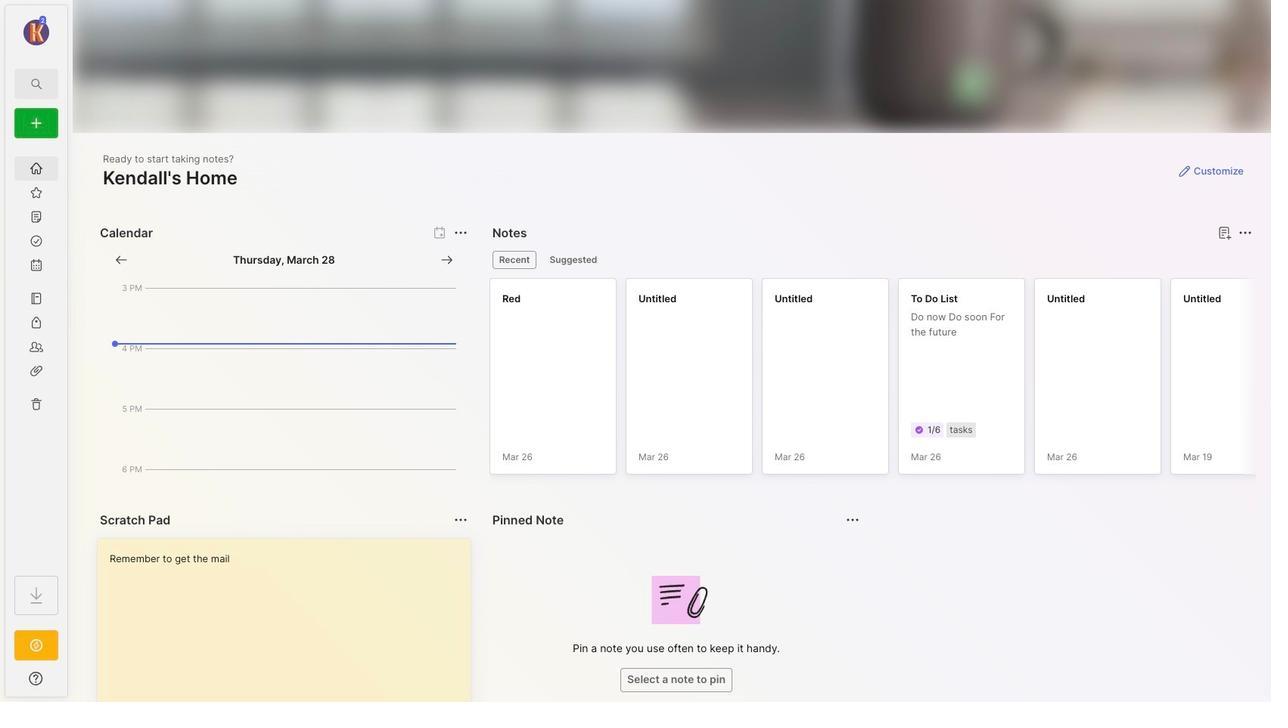 Task type: describe. For each thing, give the bounding box(es) containing it.
WHAT'S NEW field
[[5, 667, 67, 692]]

upgrade image
[[27, 637, 45, 655]]

click to expand image
[[66, 675, 78, 693]]

Choose date to view field
[[233, 253, 335, 268]]

Start writing… text field
[[110, 539, 470, 703]]



Task type: vqa. For each thing, say whether or not it's contained in the screenshot.
tab
yes



Task type: locate. For each thing, give the bounding box(es) containing it.
Account field
[[5, 14, 67, 48]]

edit search image
[[27, 75, 45, 93]]

0 horizontal spatial tab
[[492, 251, 537, 269]]

home image
[[29, 161, 44, 176]]

row group
[[489, 278, 1271, 484]]

tab list
[[492, 251, 1250, 269]]

1 horizontal spatial tab
[[543, 251, 604, 269]]

tab
[[492, 251, 537, 269], [543, 251, 604, 269]]

2 tab from the left
[[543, 251, 604, 269]]

more actions image
[[451, 224, 470, 242], [1236, 224, 1254, 242], [451, 511, 470, 530]]

tree inside main element
[[5, 148, 67, 563]]

main element
[[0, 0, 73, 703]]

tree
[[5, 148, 67, 563]]

1 tab from the left
[[492, 251, 537, 269]]

More actions field
[[450, 222, 471, 244], [1235, 222, 1256, 244], [450, 510, 471, 531]]



